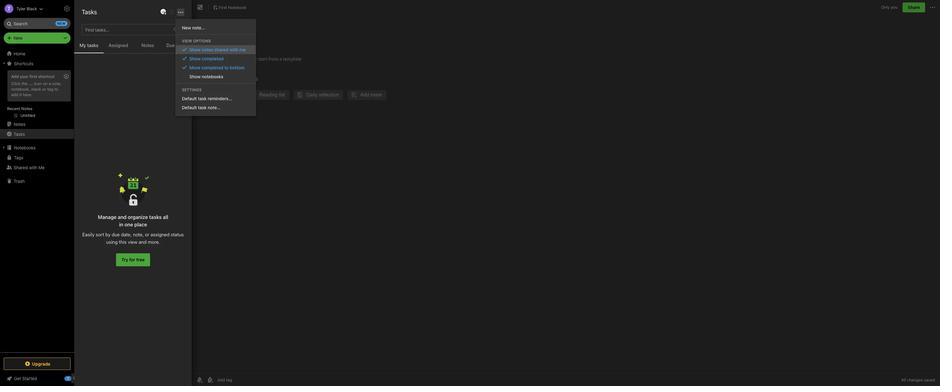 Task type: vqa. For each thing, say whether or not it's contained in the screenshot.
and
yes



Task type: describe. For each thing, give the bounding box(es) containing it.
notes button
[[133, 42, 163, 53]]

untitled
[[82, 35, 99, 41]]

notes link
[[0, 119, 74, 129]]

default task reminders…
[[182, 96, 232, 101]]

only
[[882, 5, 891, 10]]

notebooks
[[14, 145, 36, 150]]

tasks inside button
[[14, 131, 25, 137]]

note, inside easily sort by due date, note, or assigned status using this view and more.
[[133, 232, 144, 238]]

show for show notebooks
[[190, 74, 201, 79]]

add a reminder image
[[196, 377, 203, 384]]

trash
[[14, 179, 25, 184]]

tags
[[14, 155, 23, 160]]

me
[[38, 165, 45, 170]]

or for tag
[[42, 87, 46, 92]]

add your first shortcut
[[11, 74, 55, 79]]

tree containing home
[[0, 49, 74, 352]]

show notes shared with me menu item
[[176, 45, 256, 54]]

upgrade
[[32, 362, 50, 367]]

tyler
[[16, 6, 26, 11]]

Note Editor text field
[[192, 30, 941, 374]]

group inside tree
[[0, 68, 74, 122]]

Account field
[[0, 2, 43, 15]]

settings image
[[63, 5, 71, 12]]

31,
[[235, 19, 241, 24]]

click the ...
[[11, 81, 33, 86]]

due
[[112, 232, 120, 238]]

one
[[125, 222, 133, 228]]

Find tasks… text field
[[83, 25, 170, 35]]

reminders…
[[208, 96, 232, 101]]

notebook
[[228, 5, 247, 10]]

notes inside notes "link"
[[14, 122, 25, 127]]

filter tasks image
[[168, 9, 176, 16]]

all
[[902, 378, 907, 383]]

with inside 'link'
[[230, 47, 238, 52]]

it
[[19, 92, 22, 97]]

date,
[[121, 232, 132, 238]]

try for free button
[[116, 254, 150, 267]]

...
[[29, 81, 33, 86]]

shared
[[215, 47, 229, 52]]

home link
[[0, 49, 74, 59]]

my tasks
[[80, 42, 98, 48]]

0 horizontal spatial note…
[[192, 25, 205, 30]]

More actions and view options field
[[176, 8, 185, 16]]

note
[[85, 19, 94, 24]]

tasks button
[[0, 129, 74, 139]]

shared with me
[[14, 165, 45, 170]]

view
[[182, 39, 192, 43]]

settings
[[182, 87, 202, 92]]

show for show notes shared with me
[[190, 47, 201, 52]]

icon
[[34, 81, 42, 86]]

more.
[[148, 239, 160, 245]]

easily sort by due date, note, or assigned status using this view and more.
[[82, 232, 184, 245]]

new search field
[[8, 18, 68, 29]]

show completed
[[190, 56, 224, 61]]

expand notebooks image
[[2, 145, 7, 150]]

default for default task note…
[[182, 105, 197, 110]]

and inside manage and organize tasks all in one place
[[118, 215, 127, 220]]

dates
[[176, 42, 188, 48]]

show notes shared with me link
[[176, 45, 256, 54]]

show notebooks
[[190, 74, 224, 79]]

recent notes
[[7, 106, 32, 111]]

task for note…
[[198, 105, 207, 110]]

my
[[80, 42, 86, 48]]

changes
[[908, 378, 924, 383]]

default task note… link
[[176, 103, 256, 112]]

Search text field
[[8, 18, 66, 29]]

for
[[129, 257, 135, 263]]

dropdown list menu containing show notes shared with me
[[176, 45, 256, 81]]

view
[[128, 239, 138, 245]]

on inside icon on a note, notebook, stack or tag to add it here.
[[43, 81, 48, 86]]

click to collapse image
[[72, 375, 77, 382]]

the
[[21, 81, 28, 86]]

to inside icon on a note, notebook, stack or tag to add it here.
[[54, 87, 58, 92]]

shortcut
[[38, 74, 55, 79]]

manage and organize tasks all in one place
[[98, 215, 168, 228]]

shared
[[14, 165, 28, 170]]

2023
[[242, 19, 253, 24]]

move completed to bottom link
[[176, 63, 256, 72]]

shortcuts
[[14, 61, 33, 66]]

options
[[193, 39, 211, 43]]

first
[[219, 5, 227, 10]]

share
[[909, 5, 921, 10]]

new note… link
[[176, 23, 256, 32]]

easily
[[82, 232, 95, 238]]

only you
[[882, 5, 898, 10]]

black
[[27, 6, 37, 11]]

started
[[22, 376, 37, 382]]

note, inside icon on a note, notebook, stack or tag to add it here.
[[52, 81, 62, 86]]

by
[[105, 232, 111, 238]]

tyler black
[[16, 6, 37, 11]]

new button
[[4, 33, 71, 44]]

last
[[197, 19, 206, 24]]

show for show completed
[[190, 56, 201, 61]]

saved
[[925, 378, 936, 383]]



Task type: locate. For each thing, give the bounding box(es) containing it.
dropdown list menu
[[176, 45, 256, 81], [176, 94, 256, 112]]

1 horizontal spatial tasks
[[82, 8, 97, 15]]

1 vertical spatial default
[[182, 105, 197, 110]]

show notes shared with me
[[190, 47, 246, 52]]

tag
[[47, 87, 53, 92]]

show
[[190, 47, 201, 52], [190, 56, 201, 61], [190, 74, 201, 79]]

all
[[163, 215, 168, 220]]

on left a
[[43, 81, 48, 86]]

new for new
[[14, 35, 23, 41]]

0 vertical spatial tasks
[[82, 8, 97, 15]]

more actions and view options image
[[177, 9, 185, 16]]

1 horizontal spatial or
[[145, 232, 149, 238]]

0 horizontal spatial or
[[42, 87, 46, 92]]

1 default from the top
[[182, 96, 197, 101]]

1 horizontal spatial with
[[230, 47, 238, 52]]

new for new note…
[[182, 25, 191, 30]]

try
[[122, 257, 128, 263]]

upgrade button
[[4, 358, 71, 370]]

on left the oct
[[221, 19, 226, 24]]

default task reminders… link
[[176, 94, 256, 103]]

to left bottom on the left of the page
[[225, 65, 229, 70]]

1 horizontal spatial note…
[[208, 105, 221, 110]]

to
[[225, 65, 229, 70], [54, 87, 58, 92]]

0 vertical spatial new
[[182, 25, 191, 30]]

2 default from the top
[[182, 105, 197, 110]]

edited
[[207, 19, 220, 24]]

get started
[[14, 376, 37, 382]]

1 vertical spatial completed
[[202, 65, 224, 70]]

1 dropdown list menu from the top
[[176, 45, 256, 81]]

completed inside 'link'
[[202, 56, 224, 61]]

tree
[[0, 49, 74, 352]]

task for reminders…
[[198, 96, 207, 101]]

0 horizontal spatial and
[[118, 215, 127, 220]]

free
[[136, 257, 145, 263]]

1 vertical spatial dropdown list menu
[[176, 94, 256, 112]]

0 horizontal spatial on
[[43, 81, 48, 86]]

default
[[182, 96, 197, 101], [182, 105, 197, 110]]

due dates button
[[163, 42, 192, 53]]

2 task from the top
[[198, 105, 207, 110]]

notes
[[202, 47, 213, 52]]

new note…
[[182, 25, 205, 30]]

your
[[20, 74, 28, 79]]

new task image
[[160, 8, 167, 16]]

tasks up notebooks
[[14, 131, 25, 137]]

bottom
[[230, 65, 245, 70]]

7
[[67, 377, 69, 381]]

tasks left all
[[149, 215, 162, 220]]

1 task from the top
[[198, 96, 207, 101]]

1 horizontal spatial and
[[139, 239, 147, 245]]

recent
[[7, 106, 20, 111]]

using
[[106, 239, 118, 245]]

notebook,
[[11, 87, 30, 92]]

new up home
[[14, 35, 23, 41]]

me
[[240, 47, 246, 52]]

notes
[[88, 6, 105, 13], [142, 42, 154, 48], [21, 106, 32, 111], [14, 122, 25, 127]]

tags button
[[0, 153, 74, 163]]

1 vertical spatial and
[[139, 239, 147, 245]]

tasks
[[82, 8, 97, 15], [14, 131, 25, 137]]

my tasks button
[[74, 42, 104, 53]]

shared with me link
[[0, 163, 74, 173]]

on
[[221, 19, 226, 24], [43, 81, 48, 86]]

first
[[30, 74, 37, 79]]

1 vertical spatial or
[[145, 232, 149, 238]]

0 vertical spatial to
[[225, 65, 229, 70]]

0 horizontal spatial with
[[29, 165, 37, 170]]

Filter tasks field
[[168, 8, 176, 16]]

0 horizontal spatial to
[[54, 87, 58, 92]]

0 vertical spatial tasks
[[87, 42, 98, 48]]

0 horizontal spatial note,
[[52, 81, 62, 86]]

3 show from the top
[[190, 74, 201, 79]]

0 horizontal spatial new
[[14, 35, 23, 41]]

note… down default task reminders… link
[[208, 105, 221, 110]]

group
[[0, 68, 74, 122]]

0 vertical spatial note…
[[192, 25, 205, 30]]

task down default task reminders… at left top
[[198, 105, 207, 110]]

shortcuts button
[[0, 59, 74, 68]]

or up more. on the left bottom of the page
[[145, 232, 149, 238]]

note, up "view"
[[133, 232, 144, 238]]

note,
[[52, 81, 62, 86], [133, 232, 144, 238]]

show completed link
[[176, 54, 256, 63]]

add
[[11, 74, 19, 79]]

trash link
[[0, 176, 74, 186]]

and inside easily sort by due date, note, or assigned status using this view and more.
[[139, 239, 147, 245]]

to right tag
[[54, 87, 58, 92]]

note… down last
[[192, 25, 205, 30]]

new up the view
[[182, 25, 191, 30]]

0 vertical spatial dropdown list menu
[[176, 45, 256, 81]]

0 vertical spatial completed
[[202, 56, 224, 61]]

completed for show
[[202, 56, 224, 61]]

with left the me
[[29, 165, 37, 170]]

to inside the dropdown list menu
[[225, 65, 229, 70]]

and up in
[[118, 215, 127, 220]]

or inside easily sort by due date, note, or assigned status using this view and more.
[[145, 232, 149, 238]]

completed up notebooks
[[202, 65, 224, 70]]

with inside tree
[[29, 165, 37, 170]]

notes up note
[[88, 6, 105, 13]]

1 vertical spatial note,
[[133, 232, 144, 238]]

0 vertical spatial on
[[221, 19, 226, 24]]

and right "view"
[[139, 239, 147, 245]]

with
[[230, 47, 238, 52], [29, 165, 37, 170]]

notes down recent notes in the left top of the page
[[14, 122, 25, 127]]

tasks down untitled
[[87, 42, 98, 48]]

Help and Learning task checklist field
[[0, 374, 74, 384]]

organize
[[128, 215, 148, 220]]

or left tag
[[42, 87, 46, 92]]

this
[[119, 239, 127, 245]]

1
[[82, 19, 84, 24]]

1 horizontal spatial tasks
[[149, 215, 162, 220]]

new inside popup button
[[14, 35, 23, 41]]

a
[[49, 81, 51, 86]]

view options
[[182, 39, 211, 43]]

add
[[11, 92, 18, 97]]

in
[[119, 222, 123, 228]]

0 vertical spatial show
[[190, 47, 201, 52]]

tasks inside button
[[87, 42, 98, 48]]

tasks inside manage and organize tasks all in one place
[[149, 215, 162, 220]]

task up default task note…
[[198, 96, 207, 101]]

1 horizontal spatial note,
[[133, 232, 144, 238]]

click
[[11, 81, 20, 86]]

or for assigned
[[145, 232, 149, 238]]

1 vertical spatial tasks
[[149, 215, 162, 220]]

first notebook
[[219, 5, 247, 10]]

0 vertical spatial and
[[118, 215, 127, 220]]

2 vertical spatial show
[[190, 74, 201, 79]]

on inside note window element
[[221, 19, 226, 24]]

move
[[190, 65, 201, 70]]

1 vertical spatial note…
[[208, 105, 221, 110]]

notes right recent
[[21, 106, 32, 111]]

1 completed from the top
[[202, 56, 224, 61]]

first notebook button
[[211, 3, 249, 12]]

sort
[[96, 232, 104, 238]]

show inside menu item
[[190, 47, 201, 52]]

1 horizontal spatial on
[[221, 19, 226, 24]]

1 vertical spatial task
[[198, 105, 207, 110]]

dropdown list menu containing default task reminders…
[[176, 94, 256, 112]]

2 show from the top
[[190, 56, 201, 61]]

1 vertical spatial new
[[14, 35, 23, 41]]

show notebooks link
[[176, 72, 256, 81]]

manage
[[98, 215, 117, 220]]

with left me at top
[[230, 47, 238, 52]]

default task note…
[[182, 105, 221, 110]]

note window element
[[192, 0, 941, 387]]

stack
[[31, 87, 41, 92]]

0 horizontal spatial tasks
[[14, 131, 25, 137]]

0 horizontal spatial tasks
[[87, 42, 98, 48]]

you
[[892, 5, 898, 10]]

note, right a
[[52, 81, 62, 86]]

tasks
[[87, 42, 98, 48], [149, 215, 162, 220]]

notes left due
[[142, 42, 154, 48]]

1 vertical spatial tasks
[[14, 131, 25, 137]]

1 vertical spatial with
[[29, 165, 37, 170]]

oct
[[227, 19, 234, 24]]

2 dropdown list menu from the top
[[176, 94, 256, 112]]

0 vertical spatial or
[[42, 87, 46, 92]]

1 horizontal spatial new
[[182, 25, 191, 30]]

note… inside the dropdown list menu
[[208, 105, 221, 110]]

1 horizontal spatial to
[[225, 65, 229, 70]]

1 vertical spatial show
[[190, 56, 201, 61]]

or inside icon on a note, notebook, stack or tag to add it here.
[[42, 87, 46, 92]]

0 vertical spatial with
[[230, 47, 238, 52]]

completed
[[202, 56, 224, 61], [202, 65, 224, 70]]

show down move
[[190, 74, 201, 79]]

try for free
[[122, 257, 145, 263]]

completed for move
[[202, 65, 224, 70]]

default for default task reminders…
[[182, 96, 197, 101]]

last edited on oct 31, 2023
[[197, 19, 253, 24]]

task
[[198, 96, 207, 101], [198, 105, 207, 110]]

new
[[57, 21, 66, 25]]

home
[[14, 51, 25, 56]]

add tag image
[[207, 377, 214, 384]]

0 vertical spatial task
[[198, 96, 207, 101]]

0 vertical spatial note,
[[52, 81, 62, 86]]

get
[[14, 376, 21, 382]]

1 show from the top
[[190, 47, 201, 52]]

2 completed from the top
[[202, 65, 224, 70]]

due dates
[[167, 42, 188, 48]]

0 vertical spatial default
[[182, 96, 197, 101]]

show up move
[[190, 56, 201, 61]]

1 note
[[82, 19, 94, 24]]

completed up move completed to bottom link
[[202, 56, 224, 61]]

notebooks link
[[0, 143, 74, 153]]

group containing add your first shortcut
[[0, 68, 74, 122]]

move completed to bottom
[[190, 65, 245, 70]]

tasks up note
[[82, 8, 97, 15]]

1 vertical spatial to
[[54, 87, 58, 92]]

expand note image
[[197, 4, 204, 11]]

status
[[171, 232, 184, 238]]

notes inside button
[[142, 42, 154, 48]]

show down 'view options'
[[190, 47, 201, 52]]

share button
[[903, 2, 926, 12]]

1 vertical spatial on
[[43, 81, 48, 86]]



